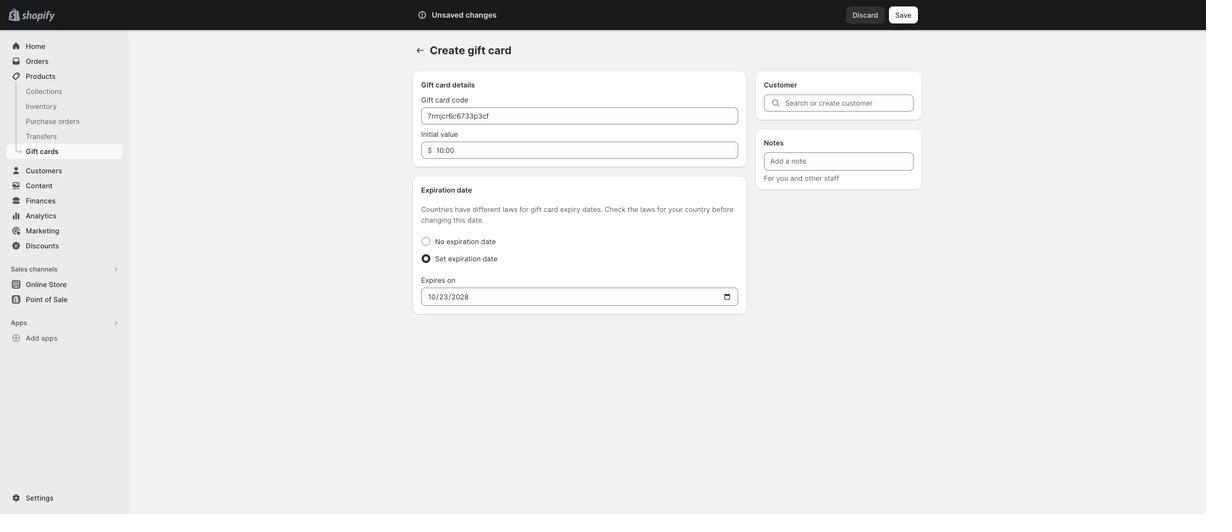 Task type: describe. For each thing, give the bounding box(es) containing it.
add
[[26, 334, 39, 342]]

different
[[473, 205, 501, 214]]

settings
[[26, 494, 53, 502]]

purchase
[[26, 117, 56, 126]]

home
[[26, 42, 45, 50]]

before
[[712, 205, 734, 214]]

purchase orders
[[26, 117, 80, 126]]

gift inside countries have different laws for gift card expiry dates. check the laws for your country before changing this date.
[[531, 205, 542, 214]]

on
[[447, 276, 456, 284]]

discard
[[853, 11, 878, 19]]

gift card code
[[421, 96, 468, 104]]

$
[[428, 146, 432, 155]]

sales channels button
[[6, 262, 122, 277]]

search button
[[448, 6, 759, 24]]

date.
[[468, 216, 484, 224]]

create gift card
[[430, 44, 512, 57]]

expiration for set
[[448, 254, 481, 263]]

purchase orders link
[[6, 114, 122, 129]]

1 laws from the left
[[503, 205, 518, 214]]

transfers
[[26, 132, 57, 141]]

sales channels
[[11, 265, 58, 273]]

gift for gift card details
[[421, 81, 434, 89]]

products
[[26, 72, 56, 81]]

notes
[[764, 138, 784, 147]]

inventory link
[[6, 99, 122, 114]]

collections
[[26, 87, 62, 96]]

marketing
[[26, 226, 59, 235]]

and
[[791, 174, 803, 182]]

1 for from the left
[[520, 205, 529, 214]]

gift for gift cards
[[26, 147, 38, 156]]

Gift card code text field
[[421, 107, 738, 125]]

analytics
[[26, 211, 57, 220]]

gift cards link
[[6, 144, 122, 159]]

expiration date
[[421, 186, 472, 194]]

apps
[[41, 334, 57, 342]]

you
[[777, 174, 789, 182]]

discounts link
[[6, 238, 122, 253]]

inventory
[[26, 102, 57, 111]]

countries have different laws for gift card expiry dates. check the laws for your country before changing this date.
[[421, 205, 734, 224]]

point of sale link
[[6, 292, 122, 307]]

countries
[[421, 205, 453, 214]]

initial value
[[421, 130, 458, 138]]

changing
[[421, 216, 452, 224]]

expires
[[421, 276, 445, 284]]

finances
[[26, 196, 56, 205]]

save button
[[889, 6, 918, 24]]

customer
[[764, 81, 797, 89]]

country
[[685, 205, 710, 214]]

customers
[[26, 166, 62, 175]]

gift cards
[[26, 147, 59, 156]]

have
[[455, 205, 471, 214]]

marketing link
[[6, 223, 122, 238]]

no
[[435, 237, 445, 246]]

channels
[[29, 265, 58, 273]]

gift card details
[[421, 81, 475, 89]]

date for set expiration date
[[483, 254, 498, 263]]

home link
[[6, 39, 122, 54]]

no expiration date
[[435, 237, 496, 246]]

details
[[452, 81, 475, 89]]

orders link
[[6, 54, 122, 69]]

Expires on date field
[[421, 288, 738, 306]]

set expiration date
[[435, 254, 498, 263]]

store
[[49, 280, 67, 289]]

online store link
[[6, 277, 122, 292]]

save
[[896, 11, 912, 19]]

analytics link
[[6, 208, 122, 223]]

expires on
[[421, 276, 456, 284]]

content link
[[6, 178, 122, 193]]



Task type: locate. For each thing, give the bounding box(es) containing it.
cards
[[40, 147, 59, 156]]

gift right create
[[468, 44, 486, 57]]

unsaved
[[432, 10, 464, 19]]

card inside countries have different laws for gift card expiry dates. check the laws for your country before changing this date.
[[544, 205, 558, 214]]

Search or create customer text field
[[786, 94, 914, 112]]

gift inside gift cards link
[[26, 147, 38, 156]]

sales
[[11, 265, 28, 273]]

for
[[520, 205, 529, 214], [657, 205, 667, 214]]

discard link
[[847, 6, 885, 24]]

settings link
[[6, 491, 122, 506]]

customers link
[[6, 163, 122, 178]]

laws right different
[[503, 205, 518, 214]]

2 vertical spatial date
[[483, 254, 498, 263]]

expiry
[[560, 205, 581, 214]]

add apps
[[26, 334, 57, 342]]

online
[[26, 280, 47, 289]]

code
[[452, 96, 468, 104]]

for you and other staff
[[764, 174, 840, 182]]

card down changes
[[488, 44, 512, 57]]

1 horizontal spatial for
[[657, 205, 667, 214]]

gift left 'cards'
[[26, 147, 38, 156]]

products link
[[6, 69, 122, 84]]

0 vertical spatial gift
[[468, 44, 486, 57]]

gift
[[421, 81, 434, 89], [421, 96, 433, 104], [26, 147, 38, 156]]

expiration down no expiration date
[[448, 254, 481, 263]]

1 vertical spatial expiration
[[448, 254, 481, 263]]

initial
[[421, 130, 439, 138]]

card down gift card details
[[435, 96, 450, 104]]

changes
[[466, 10, 497, 19]]

Initial value text field
[[437, 142, 738, 159]]

online store
[[26, 280, 67, 289]]

apps button
[[6, 316, 122, 331]]

card up gift card code
[[436, 81, 451, 89]]

point of sale
[[26, 295, 68, 304]]

0 vertical spatial expiration
[[447, 237, 479, 246]]

value
[[441, 130, 458, 138]]

2 for from the left
[[657, 205, 667, 214]]

1 horizontal spatial laws
[[641, 205, 656, 214]]

search
[[465, 11, 488, 19]]

for left "your"
[[657, 205, 667, 214]]

collections link
[[6, 84, 122, 99]]

1 vertical spatial gift
[[421, 96, 433, 104]]

gift down gift card details
[[421, 96, 433, 104]]

date down date.
[[481, 237, 496, 246]]

laws right the
[[641, 205, 656, 214]]

date up have
[[457, 186, 472, 194]]

orders
[[58, 117, 80, 126]]

gift left expiry
[[531, 205, 542, 214]]

0 vertical spatial gift
[[421, 81, 434, 89]]

other
[[805, 174, 822, 182]]

finances link
[[6, 193, 122, 208]]

expiration up set expiration date
[[447, 237, 479, 246]]

expiration
[[447, 237, 479, 246], [448, 254, 481, 263]]

for
[[764, 174, 775, 182]]

for right different
[[520, 205, 529, 214]]

0 vertical spatial date
[[457, 186, 472, 194]]

dates.
[[583, 205, 603, 214]]

1 vertical spatial gift
[[531, 205, 542, 214]]

this
[[454, 216, 466, 224]]

content
[[26, 181, 53, 190]]

orders
[[26, 57, 49, 65]]

0 horizontal spatial laws
[[503, 205, 518, 214]]

set
[[435, 254, 446, 263]]

0 horizontal spatial for
[[520, 205, 529, 214]]

create
[[430, 44, 465, 57]]

the
[[628, 205, 639, 214]]

card left expiry
[[544, 205, 558, 214]]

discounts
[[26, 242, 59, 250]]

unsaved changes
[[432, 10, 497, 19]]

1 vertical spatial date
[[481, 237, 496, 246]]

shopify image
[[22, 11, 55, 22]]

staff
[[824, 174, 840, 182]]

gift
[[468, 44, 486, 57], [531, 205, 542, 214]]

apps
[[11, 319, 27, 327]]

gift for gift card code
[[421, 96, 433, 104]]

point of sale button
[[0, 292, 129, 307]]

2 vertical spatial gift
[[26, 147, 38, 156]]

date for no expiration date
[[481, 237, 496, 246]]

Add a note text field
[[764, 152, 914, 171]]

card
[[488, 44, 512, 57], [436, 81, 451, 89], [435, 96, 450, 104], [544, 205, 558, 214]]

expiration for no
[[447, 237, 479, 246]]

0 horizontal spatial gift
[[468, 44, 486, 57]]

add apps button
[[6, 331, 122, 346]]

gift up gift card code
[[421, 81, 434, 89]]

of
[[45, 295, 52, 304]]

transfers link
[[6, 129, 122, 144]]

1 horizontal spatial gift
[[531, 205, 542, 214]]

expiration
[[421, 186, 455, 194]]

your
[[669, 205, 683, 214]]

date
[[457, 186, 472, 194], [481, 237, 496, 246], [483, 254, 498, 263]]

2 laws from the left
[[641, 205, 656, 214]]

date down no expiration date
[[483, 254, 498, 263]]

sale
[[53, 295, 68, 304]]

online store button
[[0, 277, 129, 292]]

check
[[605, 205, 626, 214]]

point
[[26, 295, 43, 304]]



Task type: vqa. For each thing, say whether or not it's contained in the screenshot.
text box
no



